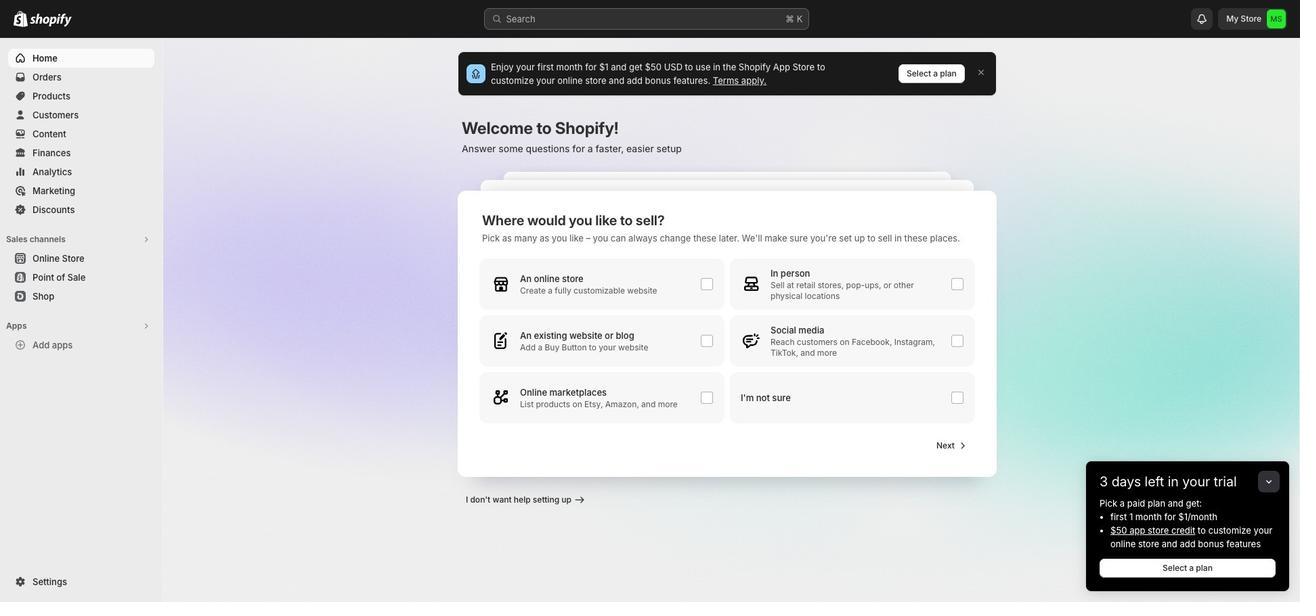Task type: locate. For each thing, give the bounding box(es) containing it.
0 horizontal spatial shopify image
[[14, 11, 28, 27]]

shopify image
[[14, 11, 28, 27], [30, 14, 72, 27]]

1 horizontal spatial shopify image
[[30, 14, 72, 27]]



Task type: describe. For each thing, give the bounding box(es) containing it.
my store image
[[1267, 9, 1286, 28]]



Task type: vqa. For each thing, say whether or not it's contained in the screenshot.
discard button
no



